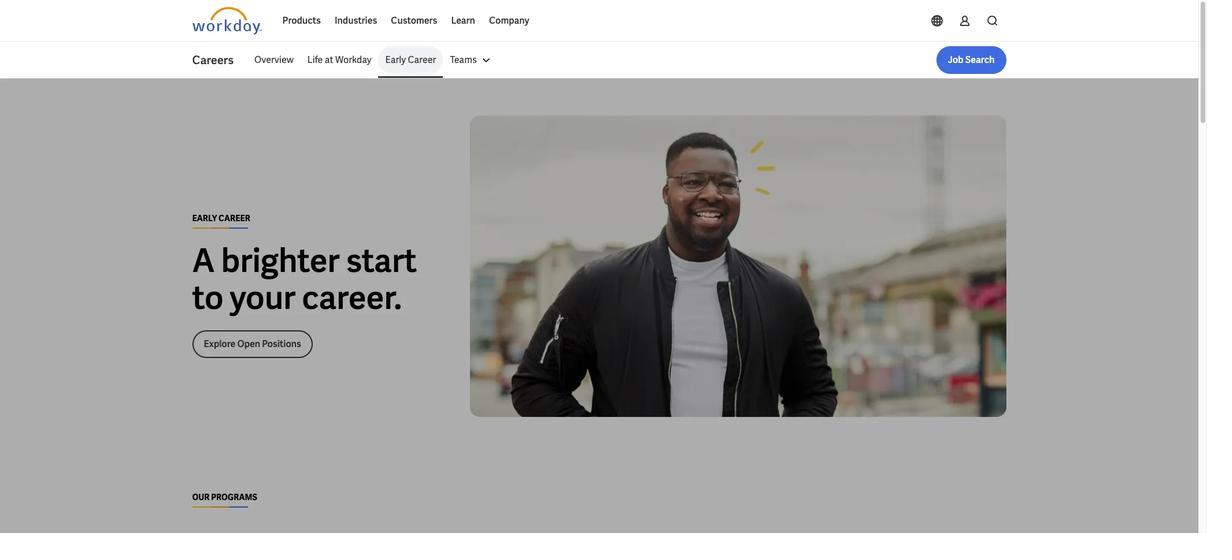 Task type: vqa. For each thing, say whether or not it's contained in the screenshot.
Explore
yes



Task type: locate. For each thing, give the bounding box(es) containing it.
career.
[[302, 277, 402, 319]]

customers
[[391, 14, 438, 27]]

teams button
[[443, 46, 500, 74]]

job
[[949, 54, 964, 66]]

list containing overview
[[248, 46, 1007, 74]]

customers button
[[384, 7, 444, 35]]

early
[[386, 54, 406, 66]]

search
[[966, 54, 995, 66]]

careers
[[192, 53, 234, 68]]

list
[[248, 46, 1007, 74]]

careers link
[[192, 52, 248, 68]]

overview link
[[248, 46, 301, 74]]

teams
[[450, 54, 477, 66]]

our programs
[[192, 493, 257, 503]]

life at workday - workday careers image
[[470, 116, 1007, 418]]

life at workday link
[[301, 46, 379, 74]]

a brighter start to your career.
[[192, 240, 417, 319]]

positions
[[262, 338, 301, 350]]

company button
[[482, 7, 537, 35]]

a
[[192, 240, 215, 282]]

industries
[[335, 14, 377, 27]]

job search link
[[937, 46, 1007, 74]]

life at workday
[[308, 54, 372, 66]]

menu containing overview
[[248, 46, 500, 74]]

overview
[[255, 54, 294, 66]]

brighter
[[221, 240, 340, 282]]

life
[[308, 54, 323, 66]]

menu
[[248, 46, 500, 74]]

workday
[[335, 54, 372, 66]]

early career
[[192, 213, 250, 224]]

career
[[219, 213, 250, 224]]

start
[[346, 240, 417, 282]]

early career link
[[379, 46, 443, 74]]



Task type: describe. For each thing, give the bounding box(es) containing it.
job search
[[949, 54, 995, 66]]

learn
[[451, 14, 475, 27]]

at
[[325, 54, 334, 66]]

to
[[192, 277, 224, 319]]

programs
[[211, 493, 257, 503]]

company
[[489, 14, 530, 27]]

industries button
[[328, 7, 384, 35]]

your
[[230, 277, 296, 319]]

open
[[237, 338, 260, 350]]

go to the homepage image
[[192, 7, 262, 35]]

products
[[283, 14, 321, 27]]

career
[[408, 54, 436, 66]]

explore open positions link
[[192, 331, 313, 358]]

learn button
[[444, 7, 482, 35]]

our
[[192, 493, 210, 503]]

early career
[[386, 54, 436, 66]]

products button
[[276, 7, 328, 35]]

early
[[192, 213, 217, 224]]

explore
[[204, 338, 236, 350]]

explore open positions
[[204, 338, 301, 350]]



